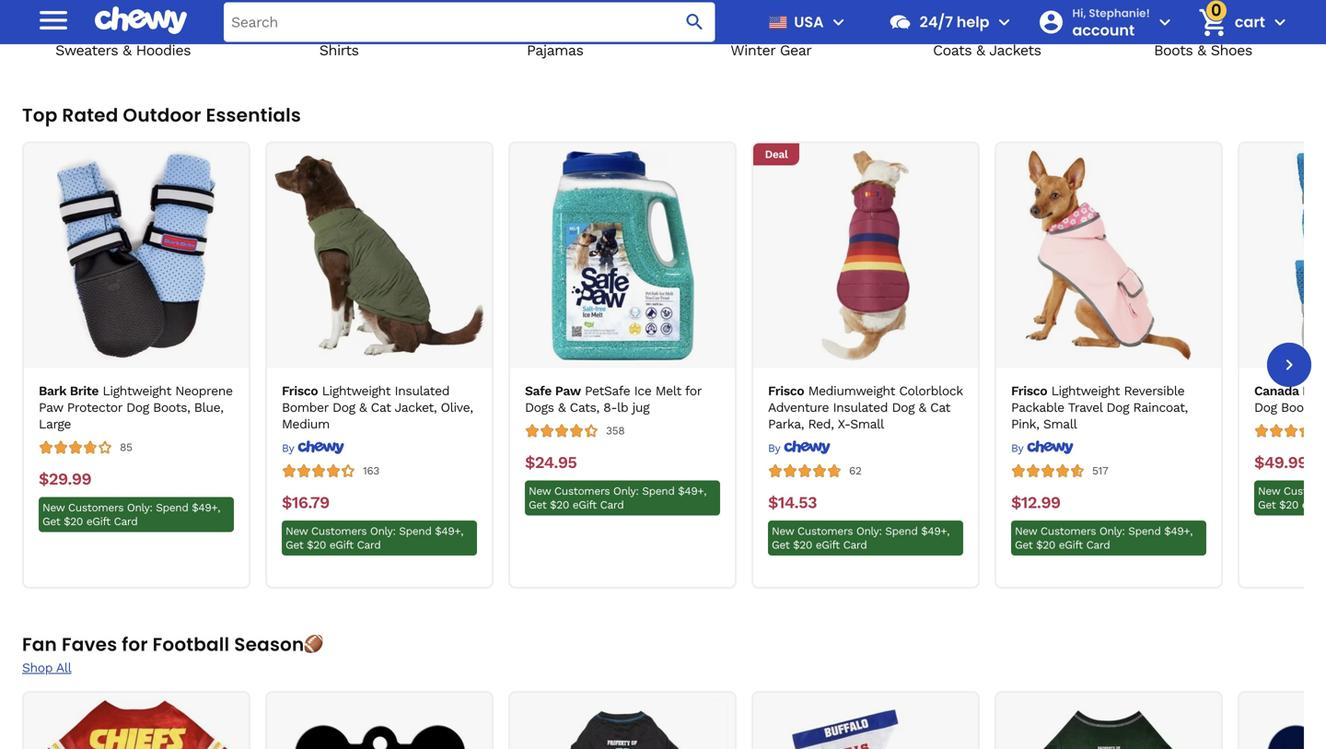 Task type: locate. For each thing, give the bounding box(es) containing it.
2 dog from the left
[[333, 400, 355, 415]]

2 horizontal spatial lightweight
[[1052, 383, 1120, 398]]

mediumweight colorblock adventure insulated dog & cat parka, red, x-small
[[768, 383, 963, 432]]

canada pooc
[[1255, 383, 1327, 398]]

card for $16.79
[[357, 538, 381, 551]]

1 horizontal spatial by
[[768, 442, 780, 455]]

frisco lightweight insulated bomber dog & cat jacket, olive, medium image
[[275, 150, 485, 360]]

rated
[[62, 102, 118, 128]]

by
[[282, 442, 294, 455], [768, 442, 780, 455], [1012, 442, 1024, 455]]

lightweight
[[103, 383, 171, 398], [322, 383, 391, 398], [1052, 383, 1120, 398]]

1 small from the left
[[851, 416, 884, 432]]

card down "62"
[[843, 538, 867, 551]]

for right 'melt'
[[685, 383, 702, 398]]

get down $29.99 text field
[[42, 515, 60, 528]]

cat
[[371, 400, 391, 415], [931, 400, 951, 415]]

chewy image down red,
[[784, 440, 831, 455]]

2 chewy image from the left
[[784, 440, 831, 455]]

dog
[[126, 400, 149, 415], [333, 400, 355, 415], [892, 400, 915, 415], [1107, 400, 1130, 415]]

1 horizontal spatial cat
[[931, 400, 951, 415]]

frisco mediumweight colorblock adventure insulated dog & cat parka, red, x-small image
[[761, 150, 971, 360]]

colorblock
[[900, 383, 963, 398]]

& inside petsafe ice melt for dogs & cats, 8-lb jug
[[558, 400, 566, 415]]

only: down 358
[[613, 484, 639, 497]]

lightweight neoprene paw protector dog boots, blue, large
[[39, 383, 233, 432]]

$29.99 text field
[[39, 469, 91, 490]]

0 horizontal spatial lightweight
[[103, 383, 171, 398]]

customers for $14.53
[[798, 525, 853, 538]]

& left jacket,
[[359, 400, 367, 415]]

& down chewy home image
[[123, 41, 131, 59]]

Search text field
[[224, 2, 715, 42]]

dog right 'bomber'
[[333, 400, 355, 415]]

new down $24.95 text field
[[529, 484, 551, 497]]

2 frisco from the left
[[768, 383, 805, 398]]

small down packable
[[1044, 416, 1077, 432]]

1 vertical spatial insulated
[[833, 400, 888, 415]]

1 by from the left
[[282, 442, 294, 455]]

& down safe paw
[[558, 400, 566, 415]]

lightweight inside lightweight insulated bomber dog & cat jacket, olive, medium
[[322, 383, 391, 398]]

insulated up jacket,
[[395, 383, 450, 398]]

lightweight inside "lightweight neoprene paw protector dog boots, blue, large"
[[103, 383, 171, 398]]

new for $12.99
[[1015, 525, 1038, 538]]

3 chewy image from the left
[[1027, 440, 1074, 455]]

frisco up 'bomber'
[[282, 383, 318, 398]]

cart
[[1235, 12, 1266, 32]]

essentials
[[206, 102, 301, 128]]

$20 down "$16.79" text field at the left
[[307, 538, 326, 551]]

24/7 help link
[[881, 0, 990, 44]]

2 horizontal spatial by
[[1012, 442, 1024, 455]]

medium
[[282, 416, 330, 432]]

4 dog from the left
[[1107, 400, 1130, 415]]

get for $14.53
[[772, 538, 790, 551]]

0 horizontal spatial for
[[122, 632, 148, 657]]

get
[[529, 498, 547, 511], [42, 515, 60, 528], [286, 538, 303, 551], [772, 538, 790, 551], [1015, 538, 1033, 551]]

customers down $14.53 text field
[[798, 525, 853, 538]]

paw up cats, at the bottom
[[555, 383, 581, 398]]

spend
[[642, 484, 675, 497], [156, 501, 188, 514], [399, 525, 432, 538], [886, 525, 918, 538], [1129, 525, 1161, 538]]

cat inside lightweight insulated bomber dog & cat jacket, olive, medium
[[371, 400, 391, 415]]

card for $24.95
[[600, 498, 624, 511]]

$16.79 text field
[[282, 493, 329, 513]]

new customers only: spend $49+, get $20 egift card down 163
[[286, 525, 464, 551]]

$49.99 text field
[[1255, 453, 1308, 473]]

$20 down $14.53 text field
[[793, 538, 813, 551]]

24/7 help
[[920, 12, 990, 32]]

reversible
[[1124, 383, 1185, 398]]

3 frisco from the left
[[1012, 383, 1048, 398]]

insulated
[[395, 383, 450, 398], [833, 400, 888, 415]]

frisco for $14.53
[[768, 383, 805, 398]]

$49+,
[[678, 484, 707, 497], [192, 501, 220, 514], [435, 525, 464, 538], [922, 525, 950, 538], [1165, 525, 1193, 538]]

& down colorblock
[[919, 400, 927, 415]]

new customers only: spend $49+, get $20 egift card down "62"
[[772, 525, 950, 551]]

brite
[[70, 383, 99, 398]]

small down mediumweight
[[851, 416, 884, 432]]

lightweight insulated bomber dog & cat jacket, olive, medium
[[282, 383, 473, 432]]

dog inside mediumweight colorblock adventure insulated dog & cat parka, red, x-small
[[892, 400, 915, 415]]

lightweight for $29.99
[[103, 383, 171, 398]]

items image
[[1197, 6, 1229, 39]]

cart link
[[1191, 0, 1266, 44]]

dog down colorblock
[[892, 400, 915, 415]]

paw
[[555, 383, 581, 398], [39, 400, 63, 415]]

chewy image for $16.79
[[297, 440, 344, 455]]

by down pink, in the right of the page
[[1012, 442, 1024, 455]]

1 horizontal spatial chewy image
[[784, 440, 831, 455]]

account menu image
[[1154, 11, 1176, 33]]

1 horizontal spatial for
[[685, 383, 702, 398]]

2 list from the top
[[22, 691, 1327, 749]]

customers
[[555, 484, 610, 497], [68, 501, 124, 514], [311, 525, 367, 538], [798, 525, 853, 538], [1041, 525, 1097, 538]]

2 cat from the left
[[931, 400, 951, 415]]

packable
[[1012, 400, 1065, 415]]

paw down bark
[[39, 400, 63, 415]]

1 vertical spatial for
[[122, 632, 148, 657]]

chewy image
[[297, 440, 344, 455], [784, 440, 831, 455], [1027, 440, 1074, 455]]

dog inside "lightweight neoprene paw protector dog boots, blue, large"
[[126, 400, 149, 415]]

$20 down $24.95 text field
[[550, 498, 569, 511]]

lightweight inside lightweight reversible packable travel dog raincoat, pink, small
[[1052, 383, 1120, 398]]

dog right travel
[[1107, 400, 1130, 415]]

1 vertical spatial paw
[[39, 400, 63, 415]]

0 horizontal spatial frisco
[[282, 383, 318, 398]]

by for $14.53
[[768, 442, 780, 455]]

spend for $16.79
[[399, 525, 432, 538]]

$20 for $12.99
[[1037, 538, 1056, 551]]

jacket,
[[395, 400, 437, 415]]

chewy image down pink, in the right of the page
[[1027, 440, 1074, 455]]

1 vertical spatial list
[[22, 691, 1327, 749]]

1 horizontal spatial insulated
[[833, 400, 888, 415]]

card down 358
[[600, 498, 624, 511]]

85
[[120, 441, 132, 454]]

new
[[529, 484, 551, 497], [42, 501, 65, 514], [286, 525, 308, 538], [772, 525, 794, 538], [1015, 525, 1038, 538]]

insulated inside mediumweight colorblock adventure insulated dog & cat parka, red, x-small
[[833, 400, 888, 415]]

card for $12.99
[[1087, 538, 1111, 551]]

protector
[[67, 400, 122, 415]]

small inside mediumweight colorblock adventure insulated dog & cat parka, red, x-small
[[851, 416, 884, 432]]

only:
[[613, 484, 639, 497], [127, 501, 153, 514], [370, 525, 396, 538], [857, 525, 882, 538], [1100, 525, 1125, 538]]

3 by from the left
[[1012, 442, 1024, 455]]

1 list from the top
[[22, 141, 1327, 589]]

& right coats
[[977, 41, 985, 59]]

1 frisco from the left
[[282, 383, 318, 398]]

get down "$16.79" text field at the left
[[286, 538, 303, 551]]

$16.79
[[282, 493, 329, 512]]

by down medium
[[282, 442, 294, 455]]

boots & shoes
[[1154, 41, 1253, 59]]

dog left 'boots,'
[[126, 400, 149, 415]]

1 chewy image from the left
[[297, 440, 344, 455]]

$20 down $12.99 text box
[[1037, 538, 1056, 551]]

usa
[[794, 12, 824, 32]]

help menu image
[[994, 11, 1016, 33]]

chewy home image
[[95, 0, 187, 41]]

for right faves
[[122, 632, 148, 657]]

egift
[[573, 498, 597, 511], [86, 515, 110, 528], [330, 538, 354, 551], [816, 538, 840, 551], [1059, 538, 1083, 551]]

card down 85 in the left bottom of the page
[[114, 515, 138, 528]]

1 dog from the left
[[126, 400, 149, 415]]

card for $29.99
[[114, 515, 138, 528]]

winter gear
[[731, 41, 812, 59]]

submit search image
[[684, 11, 706, 33]]

card down 517 on the right
[[1087, 538, 1111, 551]]

0 horizontal spatial by
[[282, 442, 294, 455]]

new for $14.53
[[772, 525, 794, 538]]

frisco up the adventure on the right
[[768, 383, 805, 398]]

new customers only: spend $49+, get $20 egift card down 517 on the right
[[1015, 525, 1193, 551]]

8-
[[604, 400, 617, 415]]

melt
[[656, 383, 682, 398]]

customers down "$16.79" text field at the left
[[311, 525, 367, 538]]

new down $29.99 text field
[[42, 501, 65, 514]]

mediumweight
[[809, 383, 896, 398]]

for inside fan faves for football season🏈 shop all
[[122, 632, 148, 657]]

customers down $29.99 text field
[[68, 501, 124, 514]]

sweaters
[[55, 41, 118, 59]]

coats & jackets link
[[887, 0, 1088, 59]]

0 horizontal spatial insulated
[[395, 383, 450, 398]]

petsafe ice melt for dogs & cats, 8-lb jug
[[525, 383, 702, 415]]

sweaters & hoodies
[[55, 41, 191, 59]]

2 small from the left
[[1044, 416, 1077, 432]]

canada pooc link
[[1255, 383, 1327, 416]]

card down 163
[[357, 538, 381, 551]]

0 vertical spatial insulated
[[395, 383, 450, 398]]

1 horizontal spatial small
[[1044, 416, 1077, 432]]

new customers only: spend $49+, get $20 egift card for $12.99
[[1015, 525, 1193, 551]]

egift for $12.99
[[1059, 538, 1083, 551]]

2 horizontal spatial chewy image
[[1027, 440, 1074, 455]]

customers down $24.95 text field
[[555, 484, 610, 497]]

list
[[22, 141, 1327, 589], [22, 691, 1327, 749]]

by down parka,
[[768, 442, 780, 455]]

spend for $24.95
[[642, 484, 675, 497]]

new customers only: spend $49+, get $20 egift card down 358
[[529, 484, 707, 511]]

only: for $29.99
[[127, 501, 153, 514]]

$24.95 text field
[[525, 453, 577, 473]]

petsafe
[[585, 383, 630, 398]]

& right 'boots' on the top right of the page
[[1198, 41, 1207, 59]]

only: down "62"
[[857, 525, 882, 538]]

chewy image down medium
[[297, 440, 344, 455]]

new customers only: spend $49+, get $20 egift card
[[529, 484, 707, 511], [42, 501, 220, 528], [286, 525, 464, 551], [772, 525, 950, 551], [1015, 525, 1193, 551]]

safe
[[525, 383, 552, 398]]

insulated down mediumweight
[[833, 400, 888, 415]]

top rated outdoor essentials
[[22, 102, 301, 128]]

pets first nfl dog & cat t-shirt, carolina panthers, medium image
[[518, 700, 728, 749]]

account
[[1073, 20, 1135, 40]]

lightweight up travel
[[1052, 383, 1120, 398]]

shirts
[[319, 41, 359, 59]]

0 vertical spatial list
[[22, 141, 1327, 589]]

only: down 85 in the left bottom of the page
[[127, 501, 153, 514]]

$20 down $29.99 text field
[[64, 515, 83, 528]]

1 cat from the left
[[371, 400, 391, 415]]

customers for $29.99
[[68, 501, 124, 514]]

3 lightweight from the left
[[1052, 383, 1120, 398]]

2 horizontal spatial frisco
[[1012, 383, 1048, 398]]

lightweight reversible packable travel dog raincoat, pink, small
[[1012, 383, 1188, 432]]

new customers only: spend $49+, get $20 egift card down 85 in the left bottom of the page
[[42, 501, 220, 528]]

frisco for $12.99
[[1012, 383, 1048, 398]]

get down $12.99 text box
[[1015, 538, 1033, 551]]

$49+, for $29.99
[[192, 501, 220, 514]]

get down $24.95 text field
[[529, 498, 547, 511]]

winter
[[731, 41, 776, 59]]

get down $14.53 text field
[[772, 538, 790, 551]]

raincoat,
[[1134, 400, 1188, 415]]

only: down 517 on the right
[[1100, 525, 1125, 538]]

x-
[[838, 416, 851, 432]]

3 dog from the left
[[892, 400, 915, 415]]

small
[[851, 416, 884, 432], [1044, 416, 1077, 432]]

0 horizontal spatial cat
[[371, 400, 391, 415]]

new customers only: spend $49+, get $20 egift card for $16.79
[[286, 525, 464, 551]]

0 horizontal spatial chewy image
[[297, 440, 344, 455]]

menu image
[[828, 11, 850, 33]]

egift for $24.95
[[573, 498, 597, 511]]

new customers only: spend $49+, get $20 egift card for $24.95
[[529, 484, 707, 511]]

cat down colorblock
[[931, 400, 951, 415]]

frisco up packable
[[1012, 383, 1048, 398]]

jackets
[[990, 41, 1042, 59]]

$49.99
[[1255, 453, 1308, 472]]

travel
[[1068, 400, 1103, 415]]

for
[[685, 383, 702, 398], [122, 632, 148, 657]]

0 horizontal spatial paw
[[39, 400, 63, 415]]

1 horizontal spatial frisco
[[768, 383, 805, 398]]

1 horizontal spatial lightweight
[[322, 383, 391, 398]]

1 horizontal spatial paw
[[555, 383, 581, 398]]

lightweight up 'boots,'
[[103, 383, 171, 398]]

shop
[[22, 660, 53, 675]]

1 lightweight from the left
[[103, 383, 171, 398]]

large
[[39, 416, 71, 432]]

for inside petsafe ice melt for dogs & cats, 8-lb jug
[[685, 383, 702, 398]]

new down $12.99 text box
[[1015, 525, 1038, 538]]

$49+, for $16.79
[[435, 525, 464, 538]]

2 by from the left
[[768, 442, 780, 455]]

small inside lightweight reversible packable travel dog raincoat, pink, small
[[1044, 416, 1077, 432]]

egift for $14.53
[[816, 538, 840, 551]]

dog inside lightweight reversible packable travel dog raincoat, pink, small
[[1107, 400, 1130, 415]]

2 lightweight from the left
[[322, 383, 391, 398]]

only: for $12.99
[[1100, 525, 1125, 538]]

get for $12.99
[[1015, 538, 1033, 551]]

$20
[[550, 498, 569, 511], [64, 515, 83, 528], [307, 538, 326, 551], [793, 538, 813, 551], [1037, 538, 1056, 551]]

only: down 163
[[370, 525, 396, 538]]

& inside boots & shoes link
[[1198, 41, 1207, 59]]

0 vertical spatial for
[[685, 383, 702, 398]]

get for $29.99
[[42, 515, 60, 528]]

new down $14.53 text field
[[772, 525, 794, 538]]

lb
[[617, 400, 629, 415]]

cat left jacket,
[[371, 400, 391, 415]]

customers down $12.99 text box
[[1041, 525, 1097, 538]]

$49+, for $24.95
[[678, 484, 707, 497]]

0 horizontal spatial small
[[851, 416, 884, 432]]

$20 for $29.99
[[64, 515, 83, 528]]

hi, stephanie! account
[[1073, 5, 1151, 40]]

&
[[123, 41, 131, 59], [977, 41, 985, 59], [1198, 41, 1207, 59], [359, 400, 367, 415], [558, 400, 566, 415], [919, 400, 927, 415]]

top
[[22, 102, 58, 128]]

lightweight up 'bomber'
[[322, 383, 391, 398]]

new down "$16.79" text field at the left
[[286, 525, 308, 538]]

chewy image for $14.53
[[784, 440, 831, 455]]



Task type: describe. For each thing, give the bounding box(es) containing it.
frisco lightweight reversible packable travel dog raincoat, pink, small image
[[1004, 150, 1214, 360]]

Product search field
[[224, 2, 715, 42]]

spend for $12.99
[[1129, 525, 1161, 538]]

list containing $24.95
[[22, 141, 1327, 589]]

shoes
[[1211, 41, 1253, 59]]

help
[[957, 12, 990, 32]]

24/7
[[920, 12, 953, 32]]

chewy support image
[[889, 10, 913, 34]]

canada pooch hot pavement dog boots, 1 image
[[1247, 150, 1327, 360]]

only: for $16.79
[[370, 525, 396, 538]]

sweaters & hoodies link
[[22, 0, 224, 59]]

usa button
[[762, 0, 850, 44]]

bomber
[[282, 400, 329, 415]]

season🏈
[[234, 632, 323, 657]]

new customers only: spend $49+, get $20 egift card for $29.99
[[42, 501, 220, 528]]

spend for $14.53
[[886, 525, 918, 538]]

spend for $29.99
[[156, 501, 188, 514]]

card for $14.53
[[843, 538, 867, 551]]

dog for $12.99
[[1107, 400, 1130, 415]]

red,
[[808, 416, 834, 432]]

pooc
[[1303, 383, 1327, 398]]

dogs
[[525, 400, 554, 415]]

517
[[1093, 464, 1109, 477]]

faves
[[62, 632, 117, 657]]

by for $12.99
[[1012, 442, 1024, 455]]

0 vertical spatial paw
[[555, 383, 581, 398]]

163
[[363, 464, 379, 477]]

only: for $14.53
[[857, 525, 882, 538]]

bark brite
[[39, 383, 99, 398]]

$12.99
[[1012, 493, 1061, 512]]

menu image
[[35, 2, 72, 38]]

outdoor
[[123, 102, 201, 128]]

coats
[[933, 41, 972, 59]]

pets first nfl reversible dog & cat bandana, buffalo bills, small/medium image
[[761, 700, 971, 749]]

quick-tag nfl bone personalized dog id tag, large, cincinnati bengals image
[[275, 700, 485, 749]]

cats,
[[570, 400, 600, 415]]

shirts link
[[238, 0, 440, 59]]

dog for $14.53
[[892, 400, 915, 415]]

canada
[[1255, 383, 1299, 398]]

new for $24.95
[[529, 484, 551, 497]]

customers for $12.99
[[1041, 525, 1097, 538]]

dog inside lightweight insulated bomber dog & cat jacket, olive, medium
[[333, 400, 355, 415]]

boots,
[[153, 400, 190, 415]]

fan
[[22, 632, 57, 657]]

boots
[[1154, 41, 1193, 59]]

& inside mediumweight colorblock adventure insulated dog & cat parka, red, x-small
[[919, 400, 927, 415]]

jug
[[633, 400, 650, 415]]

parka,
[[768, 416, 804, 432]]

insulated inside lightweight insulated bomber dog & cat jacket, olive, medium
[[395, 383, 450, 398]]

$20 for $16.79
[[307, 538, 326, 551]]

shop all link
[[22, 660, 71, 675]]

egift for $16.79
[[330, 538, 354, 551]]

safe paw
[[525, 383, 581, 398]]

get for $24.95
[[529, 498, 547, 511]]

winter gear link
[[671, 0, 872, 59]]

fan faves for football season🏈 shop all
[[22, 632, 323, 675]]

stephanie!
[[1089, 5, 1151, 20]]

$49+, for $14.53
[[922, 525, 950, 538]]

paw inside "lightweight neoprene paw protector dog boots, blue, large"
[[39, 400, 63, 415]]

lightweight for $16.79
[[322, 383, 391, 398]]

olive,
[[441, 400, 473, 415]]

adventure
[[768, 400, 829, 415]]

& inside lightweight insulated bomber dog & cat jacket, olive, medium
[[359, 400, 367, 415]]

62
[[849, 464, 862, 477]]

$12.99 text field
[[1012, 493, 1061, 513]]

pajamas link
[[455, 0, 656, 59]]

by for $16.79
[[282, 442, 294, 455]]

deal
[[765, 148, 788, 161]]

pajamas
[[527, 41, 584, 59]]

dog for $29.99
[[126, 400, 149, 415]]

$14.53 text field
[[768, 493, 817, 513]]

& inside sweaters & hoodies link
[[123, 41, 131, 59]]

358
[[606, 424, 625, 437]]

gear
[[780, 41, 812, 59]]

bark
[[39, 383, 66, 398]]

hoodies
[[136, 41, 191, 59]]

blue,
[[194, 400, 223, 415]]

bark brite lightweight neoprene paw protector dog boots, blue, large image
[[31, 150, 241, 360]]

$49+, for $12.99
[[1165, 525, 1193, 538]]

cat inside mediumweight colorblock adventure insulated dog & cat parka, red, x-small
[[931, 400, 951, 415]]

neoprene
[[175, 383, 233, 398]]

lightweight for $12.99
[[1052, 383, 1120, 398]]

egift for $29.99
[[86, 515, 110, 528]]

customers for $24.95
[[555, 484, 610, 497]]

hi,
[[1073, 5, 1087, 20]]

quick-tag nfl bone personalized dog id tag, large, chicago bears image
[[1247, 700, 1327, 749]]

only: for $24.95
[[613, 484, 639, 497]]

pets first nfl dog & cat jersey, kansas city chiefs, small image
[[31, 700, 241, 749]]

all
[[56, 660, 71, 675]]

$24.95
[[525, 453, 577, 472]]

$20 for $24.95
[[550, 498, 569, 511]]

safe paw petsafe ice melt for dogs & cats, 8-lb jug image
[[518, 150, 728, 360]]

$29.99
[[39, 469, 91, 489]]

cart menu image
[[1270, 11, 1292, 33]]

football
[[153, 632, 230, 657]]

chewy image for $12.99
[[1027, 440, 1074, 455]]

get for $16.79
[[286, 538, 303, 551]]

new for $16.79
[[286, 525, 308, 538]]

new for $29.99
[[42, 501, 65, 514]]

frisco for $16.79
[[282, 383, 318, 398]]

pets first nfl dog & cat t-shirt, new york jets, medium image
[[1004, 700, 1214, 749]]

ice
[[634, 383, 652, 398]]

customers for $16.79
[[311, 525, 367, 538]]

pink,
[[1012, 416, 1040, 432]]

new customers only: spend $49+, get $20 egift card for $14.53
[[772, 525, 950, 551]]

& inside coats & jackets link
[[977, 41, 985, 59]]

$20 for $14.53
[[793, 538, 813, 551]]

$14.53
[[768, 493, 817, 512]]

coats & jackets
[[933, 41, 1042, 59]]

boots & shoes link
[[1103, 0, 1304, 59]]



Task type: vqa. For each thing, say whether or not it's contained in the screenshot.
$14.53's $20
yes



